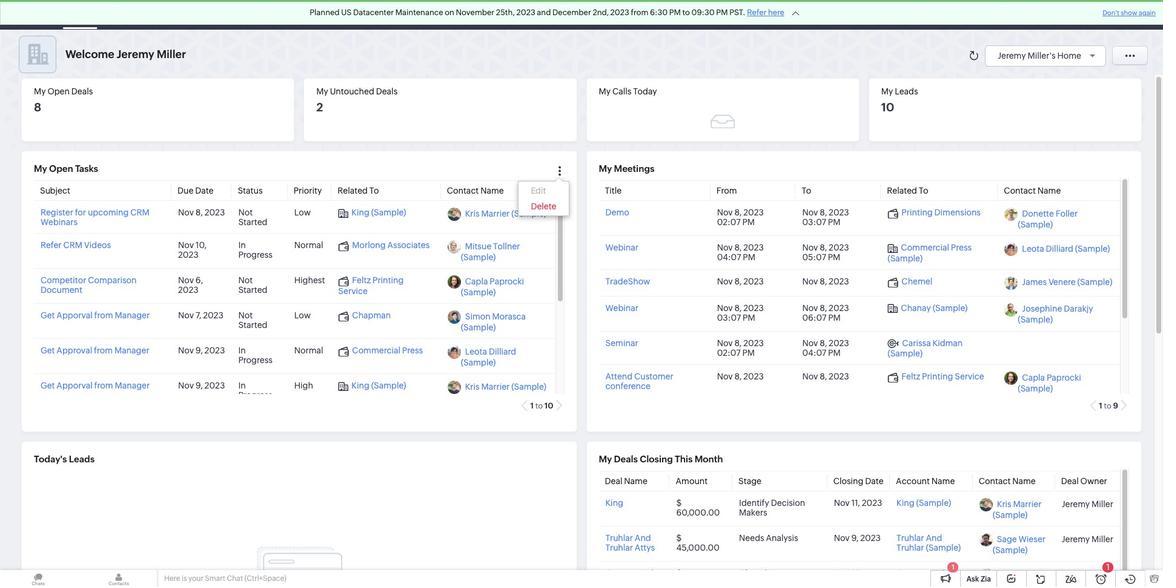 Task type: locate. For each thing, give the bounding box(es) containing it.
not right the 'nov 7, 2023'
[[238, 311, 253, 321]]

donette foller (sample)
[[1019, 209, 1078, 230]]

1 low from the top
[[294, 208, 311, 218]]

manager down get approval from manager link
[[115, 382, 150, 391]]

king (sample) for low
[[352, 208, 406, 218]]

leota dilliard (sample) link down 'sage wieser (sample)' link
[[993, 571, 1049, 588]]

1 vertical spatial commercial press (sample)
[[897, 569, 955, 588]]

1 horizontal spatial and
[[926, 534, 943, 544]]

45,000.00 left closed
[[677, 579, 720, 588]]

dilliard
[[1047, 245, 1074, 254], [489, 348, 517, 357], [1021, 571, 1049, 580]]

services
[[721, 10, 755, 20]]

2 vertical spatial leads
[[69, 455, 95, 465]]

commercial press down chapman
[[352, 346, 423, 356]]

analytics
[[494, 10, 530, 20]]

low for chapman
[[294, 311, 311, 321]]

8, inside the nov 8, 2023 05:07 pm
[[820, 243, 828, 253]]

1 horizontal spatial deal
[[1062, 477, 1079, 487]]

subject link
[[40, 186, 70, 196]]

6:30
[[650, 8, 668, 17]]

printing down 'morlong associates' link at the left
[[373, 276, 404, 286]]

progress for morlong
[[238, 251, 273, 260]]

1 vertical spatial open
[[49, 164, 73, 174]]

10 inside my leads 10
[[882, 101, 895, 114]]

0 horizontal spatial nov 8, 2023 04:07 pm
[[717, 243, 764, 263]]

in progress
[[238, 241, 273, 260], [238, 346, 273, 366], [238, 382, 273, 401]]

feltz printing service link down carissa kidman (sample) link
[[888, 372, 985, 383]]

crm link
[[10, 8, 54, 21]]

2 related to link from the left
[[888, 186, 929, 196]]

1 in progress from the top
[[238, 241, 273, 260]]

3 get from the top
[[41, 382, 55, 391]]

contact up the sage
[[979, 477, 1011, 487]]

manager for high
[[115, 382, 150, 391]]

0 vertical spatial low
[[294, 208, 311, 218]]

open inside my open deals 8
[[48, 87, 70, 96]]

king (sample) link
[[338, 208, 406, 219], [338, 382, 406, 392], [897, 499, 952, 509]]

morlong associates link
[[338, 241, 430, 252]]

1 45,000.00 from the top
[[677, 544, 720, 554]]

delete
[[531, 202, 557, 212]]

3 $ from the top
[[677, 569, 682, 579]]

2 vertical spatial in progress
[[238, 382, 273, 401]]

manager for normal
[[114, 346, 149, 356]]

1 horizontal spatial nov 8, 2023 03:07 pm
[[803, 208, 850, 228]]

feltz printing service link up chapman
[[338, 276, 404, 297]]

started
[[238, 218, 268, 228], [238, 286, 268, 295], [238, 321, 268, 331]]

from down get approval from manager link
[[94, 382, 113, 391]]

capla for the bottommost 'capla paprocki (sample)' link
[[1023, 373, 1046, 383]]

meetings up title link
[[614, 164, 655, 174]]

$ 45,000.00 down '60,000.00'
[[677, 534, 720, 554]]

untouched
[[330, 87, 375, 96]]

from down competitor comparison document link at the left of page
[[94, 311, 113, 321]]

service up chapman "link"
[[338, 287, 368, 297]]

contact name up donette
[[1005, 186, 1062, 196]]

1 vertical spatial nov 10, 2023
[[834, 569, 863, 588]]

1 02:07 from the top
[[717, 218, 741, 228]]

09:30
[[692, 8, 715, 17]]

1 vertical spatial nov 8, 2023 02:07 pm
[[717, 339, 764, 358]]

refer
[[748, 8, 767, 17], [41, 241, 62, 251]]

1 jeremy miller from the top
[[1062, 500, 1114, 510]]

0 vertical spatial normal
[[294, 241, 323, 251]]

$ 60,000.00
[[677, 499, 720, 518]]

1 vertical spatial leota dilliard (sample) link
[[461, 348, 517, 368]]

high
[[294, 382, 313, 391]]

2 deal from the left
[[1062, 477, 1079, 487]]

1 deal from the left
[[605, 477, 623, 487]]

from left 6:30
[[631, 8, 649, 17]]

sage wieser (sample) link
[[993, 535, 1046, 556]]

$ 45,000.00 left closed
[[677, 569, 720, 588]]

title link
[[605, 186, 622, 196]]

reports
[[443, 10, 474, 20]]

related
[[338, 186, 368, 196], [888, 186, 918, 196]]

leads for today's leads
[[69, 455, 95, 465]]

leota dilliard (sample) up james venere (sample) link
[[1023, 245, 1111, 254]]

in for get approval from manager
[[238, 346, 246, 356]]

closing
[[640, 455, 673, 465], [834, 477, 864, 487]]

account name
[[897, 477, 955, 487]]

nov 8, 2023 for register for upcoming crm webinars
[[178, 208, 225, 218]]

webinar
[[606, 243, 639, 253], [606, 304, 639, 313]]

feltz for feltz printing service 'link' to the bottom
[[902, 372, 921, 382]]

nov inside the nov 8, 2023 05:07 pm
[[803, 243, 819, 253]]

get left approval
[[41, 346, 55, 356]]

2 horizontal spatial crm
[[130, 208, 150, 218]]

kris marrier (sample) up tollner
[[465, 209, 547, 219]]

1 vertical spatial progress
[[238, 356, 273, 366]]

kris marrier (sample) for nov 11, 2023
[[993, 500, 1042, 521]]

1 get from the top
[[41, 311, 55, 321]]

0 vertical spatial $ 45,000.00
[[677, 534, 720, 554]]

leota down donette foller (sample) link on the right top of page
[[1023, 245, 1045, 254]]

kris inside kris marrier (sample)
[[998, 500, 1012, 510]]

open for deals
[[48, 87, 70, 96]]

from for low
[[94, 311, 113, 321]]

1 horizontal spatial 10
[[882, 101, 895, 114]]

progress for commercial
[[238, 356, 273, 366]]

2 webinar from the top
[[606, 304, 639, 313]]

1 $ from the top
[[677, 499, 682, 509]]

and down the account name
[[926, 534, 943, 544]]

open up "subject" link
[[49, 164, 73, 174]]

manager for low
[[115, 311, 150, 321]]

apporval down "document"
[[57, 311, 93, 321]]

sales orders
[[652, 10, 702, 20]]

commercial press link down attys
[[606, 569, 654, 588]]

1 get apporval from manager link from the top
[[41, 311, 150, 321]]

manager right approval
[[114, 346, 149, 356]]

feltz printing service
[[338, 276, 404, 297], [902, 372, 985, 382]]

1 and from the left
[[635, 534, 651, 544]]

webinar link down tradeshow
[[606, 304, 639, 313]]

0 vertical spatial kris marrier (sample) link
[[465, 209, 547, 219]]

home right miller's
[[1058, 51, 1082, 60]]

my inside my open deals 8
[[34, 87, 46, 96]]

1 not started from the top
[[238, 208, 268, 228]]

2 nov 8, 2023 02:07 pm from the top
[[717, 339, 764, 358]]

0 vertical spatial tasks
[[308, 10, 329, 20]]

meetings link
[[339, 0, 395, 29]]

0 vertical spatial meetings
[[349, 10, 385, 20]]

0 horizontal spatial 10,
[[196, 241, 207, 251]]

upgrade
[[888, 15, 923, 24]]

2 02:07 from the top
[[717, 348, 741, 358]]

signals element
[[1005, 0, 1028, 30]]

crm
[[29, 8, 54, 21], [130, 208, 150, 218], [63, 241, 82, 251]]

0 vertical spatial $
[[677, 499, 682, 509]]

deal owner
[[1062, 477, 1108, 487]]

tasks
[[308, 10, 329, 20], [75, 164, 98, 174]]

crm right upcoming
[[130, 208, 150, 218]]

$ for commercial press
[[677, 569, 682, 579]]

kris marrier (sample) for high
[[465, 383, 547, 392]]

0 horizontal spatial crm
[[29, 8, 54, 21]]

contact name for account name
[[979, 477, 1036, 487]]

marrier for nov 11, 2023
[[1014, 500, 1042, 510]]

feltz up chapman "link"
[[352, 276, 371, 286]]

3 in progress from the top
[[238, 382, 273, 401]]

0 vertical spatial progress
[[238, 251, 273, 260]]

to
[[683, 8, 690, 17], [536, 402, 543, 411], [1105, 402, 1112, 411]]

king down account
[[897, 499, 915, 509]]

capla for 'capla paprocki (sample)' link to the top
[[465, 277, 488, 287]]

commercial press down attys
[[606, 569, 654, 588]]

2 vertical spatial king (sample) link
[[897, 499, 952, 509]]

2 $ 45,000.00 from the top
[[677, 569, 720, 588]]

1 vertical spatial tasks
[[75, 164, 98, 174]]

name up wieser
[[1013, 477, 1036, 487]]

2 vertical spatial progress
[[238, 391, 273, 401]]

45,000.00 down '60,000.00'
[[677, 544, 720, 554]]

chemel link
[[888, 277, 933, 288]]

2 related from the left
[[888, 186, 918, 196]]

1 related from the left
[[338, 186, 368, 196]]

refer down the webinars
[[41, 241, 62, 251]]

my for my calls today
[[599, 87, 611, 96]]

contact name link up the mitsue
[[447, 186, 504, 196]]

get apporval from manager link
[[41, 311, 150, 321], [41, 382, 150, 391]]

0 horizontal spatial related
[[338, 186, 368, 196]]

commercial press (sample) link up chemel
[[888, 243, 972, 264]]

status
[[238, 186, 263, 196]]

attend customer conference
[[606, 372, 674, 392]]

webinar link for 03:07
[[606, 304, 639, 313]]

0 horizontal spatial 04:07
[[717, 253, 742, 263]]

contact name up the mitsue
[[447, 186, 504, 196]]

0 vertical spatial leota
[[1023, 245, 1045, 254]]

2 apporval from the top
[[57, 382, 93, 391]]

started down status
[[238, 218, 268, 228]]

competitor comparison document
[[41, 276, 137, 295]]

1 vertical spatial normal
[[294, 346, 323, 356]]

seminar
[[606, 339, 639, 348]]

not down status link
[[238, 208, 253, 218]]

dilliard down donette foller (sample) link on the right top of page
[[1047, 245, 1074, 254]]

2 related to from the left
[[888, 186, 929, 196]]

nov 9, 2023 for get apporval from manager
[[178, 382, 225, 391]]

commercial press (sample) link down truhlar and truhlar (sample) link
[[897, 569, 955, 588]]

leota dilliard (sample) link for nov 10, 2023
[[993, 571, 1049, 588]]

commercial press
[[352, 346, 423, 356], [606, 569, 654, 588]]

leota
[[1023, 245, 1045, 254], [465, 348, 487, 357], [998, 571, 1020, 580]]

marrier inside kris marrier (sample)
[[1014, 500, 1042, 510]]

low
[[294, 208, 311, 218], [294, 311, 311, 321]]

8, inside nov 8, 2023 06:07 pm
[[820, 304, 828, 313]]

nov 8, 2023 for tradeshow
[[717, 277, 764, 287]]

0 vertical spatial capla paprocki (sample)
[[461, 277, 524, 298]]

nov 9, 2023 for get approval from manager
[[178, 346, 225, 356]]

2 get apporval from manager link from the top
[[41, 382, 150, 391]]

1 horizontal spatial meetings
[[614, 164, 655, 174]]

paprocki for the bottommost 'capla paprocki (sample)' link
[[1047, 373, 1082, 383]]

simon
[[465, 312, 491, 322]]

1 in from the top
[[238, 241, 246, 251]]

jeremy miller's home link
[[998, 51, 1100, 60]]

normal up highest
[[294, 241, 323, 251]]

jeremy miller for kris marrier (sample)
[[1062, 500, 1114, 510]]

get approval from manager
[[41, 346, 149, 356]]

02:07
[[717, 218, 741, 228], [717, 348, 741, 358]]

leota dilliard (sample) link up james venere (sample) link
[[1023, 245, 1111, 254]]

started for nov 6, 2023
[[238, 286, 268, 295]]

leota for nov 10, 2023
[[998, 571, 1020, 580]]

3 not started from the top
[[238, 311, 268, 331]]

closing left this
[[640, 455, 673, 465]]

02:07 for nov 8, 2023 03:07 pm
[[717, 218, 741, 228]]

started for nov 7, 2023
[[238, 321, 268, 331]]

calls left "today"
[[613, 87, 632, 96]]

products
[[549, 10, 585, 20]]

feltz inside feltz printing service
[[352, 276, 371, 286]]

and inside truhlar and truhlar (sample)
[[926, 534, 943, 544]]

leota right the zia
[[998, 571, 1020, 580]]

2 get apporval from manager from the top
[[41, 382, 150, 391]]

0 vertical spatial 03:07
[[803, 218, 827, 228]]

2 get from the top
[[41, 346, 55, 356]]

commercial press (sample) down truhlar and truhlar (sample) link
[[897, 569, 955, 588]]

1 progress from the top
[[238, 251, 273, 260]]

0 vertical spatial nov 9, 2023
[[178, 346, 225, 356]]

leota dilliard (sample)
[[1023, 245, 1111, 254], [461, 348, 517, 368], [993, 571, 1049, 588]]

1 vertical spatial kris marrier (sample) link
[[465, 383, 547, 392]]

service inside feltz printing service
[[338, 287, 368, 297]]

leads
[[112, 10, 135, 20], [895, 87, 919, 96], [69, 455, 95, 465]]

0 vertical spatial capla paprocki (sample) link
[[461, 277, 524, 298]]

open for tasks
[[49, 164, 73, 174]]

1 horizontal spatial service
[[955, 372, 985, 382]]

commercial down chapman
[[352, 346, 401, 356]]

0 vertical spatial commercial press
[[352, 346, 423, 356]]

1 horizontal spatial to
[[683, 8, 690, 17]]

not started right 6, at top left
[[238, 276, 268, 295]]

not started down status
[[238, 208, 268, 228]]

2 progress from the top
[[238, 356, 273, 366]]

$ 45,000.00
[[677, 534, 720, 554], [677, 569, 720, 588]]

0 horizontal spatial feltz
[[352, 276, 371, 286]]

3 progress from the top
[[238, 391, 273, 401]]

1 horizontal spatial paprocki
[[1047, 373, 1082, 383]]

0 vertical spatial in
[[238, 241, 246, 251]]

date for due date
[[195, 186, 214, 196]]

1 horizontal spatial home
[[1058, 51, 1082, 60]]

kris marrier (sample) link up the sage
[[993, 500, 1042, 521]]

and inside truhlar and truhlar attys
[[635, 534, 651, 544]]

not right 6, at top left
[[238, 276, 253, 286]]

chemel
[[902, 277, 933, 287]]

meetings
[[349, 10, 385, 20], [614, 164, 655, 174]]

1 vertical spatial paprocki
[[1047, 373, 1082, 383]]

related right priority
[[338, 186, 368, 196]]

1 vertical spatial feltz printing service link
[[888, 372, 985, 383]]

1 related to link from the left
[[338, 186, 379, 196]]

and down the deal name
[[635, 534, 651, 544]]

normal for commercial
[[294, 346, 323, 356]]

my calls today
[[599, 87, 657, 96]]

1 to from the left
[[370, 186, 379, 196]]

normal up high
[[294, 346, 323, 356]]

low for king (sample)
[[294, 208, 311, 218]]

1 apporval from the top
[[57, 311, 93, 321]]

1 vertical spatial crm
[[130, 208, 150, 218]]

my inside my leads 10
[[882, 87, 894, 96]]

2 and from the left
[[926, 534, 943, 544]]

1 vertical spatial capla
[[1023, 373, 1046, 383]]

0 horizontal spatial date
[[195, 186, 214, 196]]

my inside my untouched deals 2
[[317, 87, 328, 96]]

capla paprocki (sample) for the bottommost 'capla paprocki (sample)' link
[[1019, 373, 1082, 394]]

$ inside $ 60,000.00
[[677, 499, 682, 509]]

0 horizontal spatial leota
[[465, 348, 487, 357]]

contact name link
[[447, 186, 504, 196], [1005, 186, 1062, 196], [979, 477, 1036, 487]]

3 not from the top
[[238, 311, 253, 321]]

2 normal from the top
[[294, 346, 323, 356]]

related to up 'printing dimensions' "link"
[[888, 186, 929, 196]]

don't
[[1103, 9, 1120, 16]]

get apporval from manager link down get approval from manager link
[[41, 382, 150, 391]]

1 vertical spatial kris
[[465, 383, 480, 392]]

2 45,000.00 from the top
[[677, 579, 720, 588]]

dilliard down 'sage wieser (sample)' link
[[1021, 571, 1049, 580]]

king up morlong
[[352, 208, 370, 218]]

related to link up 'printing dimensions' "link"
[[888, 186, 929, 196]]

attys
[[635, 544, 655, 554]]

name left edit
[[481, 186, 504, 196]]

0 horizontal spatial feltz printing service
[[338, 276, 404, 297]]

chanay (sample) link
[[888, 304, 968, 314]]

nov inside nov 8, 2023 06:07 pm
[[803, 304, 819, 313]]

1 vertical spatial apporval
[[57, 382, 93, 391]]

today
[[634, 87, 657, 96]]

1 started from the top
[[238, 218, 268, 228]]

0 vertical spatial commercial press link
[[338, 346, 423, 357]]

date right the due
[[195, 186, 214, 196]]

webinar link up tradeshow
[[606, 243, 639, 253]]

commercial press link down chapman
[[338, 346, 423, 357]]

1 vertical spatial meetings
[[614, 164, 655, 174]]

leads inside my leads 10
[[895, 87, 919, 96]]

0 vertical spatial nov 10, 2023
[[178, 241, 207, 260]]

deal up king link
[[605, 477, 623, 487]]

mitsue tollner (sample)
[[461, 242, 520, 263]]

marrier for high
[[482, 383, 510, 392]]

refer right pst.
[[748, 8, 767, 17]]

$ for king
[[677, 499, 682, 509]]

related to link right priority
[[338, 186, 379, 196]]

related to right priority
[[338, 186, 379, 196]]

nov 8, 2023 02:07 pm for 04:07
[[717, 339, 764, 358]]

tasks up for
[[75, 164, 98, 174]]

deals up deal name link
[[614, 455, 638, 465]]

contact name link for account name
[[979, 477, 1036, 487]]

0 horizontal spatial commercial press link
[[338, 346, 423, 357]]

0 vertical spatial 9,
[[196, 346, 203, 356]]

1 vertical spatial nov 8, 2023 03:07 pm
[[717, 304, 764, 323]]

get down get approval from manager link
[[41, 382, 55, 391]]

king (sample) link for nov 11, 2023
[[897, 499, 952, 509]]

2 started from the top
[[238, 286, 268, 295]]

leota dilliard (sample) link for normal
[[461, 348, 517, 368]]

1 not from the top
[[238, 208, 253, 218]]

1 vertical spatial capla paprocki (sample)
[[1019, 373, 1082, 394]]

0 vertical spatial marrier
[[482, 209, 510, 219]]

10 for my leads 10
[[882, 101, 895, 114]]

3 started from the top
[[238, 321, 268, 331]]

1 vertical spatial in
[[238, 346, 246, 356]]

2 vertical spatial leota dilliard (sample)
[[993, 571, 1049, 588]]

0 vertical spatial printing
[[902, 208, 933, 218]]

2 low from the top
[[294, 311, 311, 321]]

marrier for low
[[482, 209, 510, 219]]

1 vertical spatial 02:07
[[717, 348, 741, 358]]

low down priority link at the top left
[[294, 208, 311, 218]]

webinar up tradeshow
[[606, 243, 639, 253]]

1 webinar from the top
[[606, 243, 639, 253]]

capla paprocki (sample) for 'capla paprocki (sample)' link to the top
[[461, 277, 524, 298]]

get down "document"
[[41, 311, 55, 321]]

1 normal from the top
[[294, 241, 323, 251]]

enterprise-trial upgrade
[[878, 5, 933, 24]]

deal owner link
[[1062, 477, 1108, 487]]

0 horizontal spatial 03:07
[[717, 313, 741, 323]]

manager down comparison
[[115, 311, 150, 321]]

closing up 11,
[[834, 477, 864, 487]]

2023 inside the nov 8, 2023 05:07 pm
[[829, 243, 850, 253]]

and
[[537, 8, 551, 17]]

commercial down attys
[[606, 569, 654, 579]]

deals down welcome
[[71, 87, 93, 96]]

(sample) inside donette foller (sample)
[[1019, 220, 1054, 230]]

2 webinar link from the top
[[606, 304, 639, 313]]

demo
[[606, 208, 630, 218]]

nov 11, 2023
[[834, 499, 883, 509]]

1 webinar link from the top
[[606, 243, 639, 253]]

services link
[[711, 0, 764, 29]]

kris marrier (sample) up 1 to 10
[[465, 383, 547, 392]]

my open deals 8
[[34, 87, 93, 114]]

0 horizontal spatial service
[[338, 287, 368, 297]]

2 not from the top
[[238, 276, 253, 286]]

1 $ 45,000.00 from the top
[[677, 534, 720, 554]]

1 horizontal spatial leota
[[998, 571, 1020, 580]]

leota dilliard (sample) down 'sage wieser (sample)' link
[[993, 571, 1049, 588]]

this
[[675, 455, 693, 465]]

(sample) inside sage wieser (sample)
[[993, 546, 1028, 556]]

feltz for leftmost feltz printing service 'link'
[[352, 276, 371, 286]]

1 vertical spatial in progress
[[238, 346, 273, 366]]

1
[[531, 402, 534, 411], [1100, 402, 1103, 411], [1107, 563, 1110, 573], [952, 564, 955, 572]]

my for my meetings
[[599, 164, 612, 174]]

2 vertical spatial manager
[[115, 382, 150, 391]]

miller
[[157, 48, 186, 61], [1092, 500, 1114, 510], [1092, 535, 1114, 545], [1092, 570, 1114, 580]]

my leads 10
[[882, 87, 919, 114]]

3 jeremy miller from the top
[[1062, 570, 1114, 580]]

name up donette
[[1038, 186, 1062, 196]]

manager
[[115, 311, 150, 321], [114, 346, 149, 356], [115, 382, 150, 391]]

kris marrier (sample) link up 1 to 10
[[465, 383, 547, 392]]

tasks left us
[[308, 10, 329, 20]]

from right approval
[[94, 346, 113, 356]]

1 horizontal spatial related to link
[[888, 186, 929, 196]]

0 vertical spatial get apporval from manager link
[[41, 311, 150, 321]]

nov 8, 2023 04:07 pm
[[717, 243, 764, 263], [803, 339, 850, 358]]

1 get apporval from manager from the top
[[41, 311, 150, 321]]

1 to 9
[[1100, 402, 1119, 411]]

1 vertical spatial jeremy miller
[[1062, 535, 1114, 545]]

sage
[[998, 535, 1018, 545]]

not for nov 6, 2023
[[238, 276, 253, 286]]

1 vertical spatial low
[[294, 311, 311, 321]]

needs analysis
[[740, 534, 799, 544]]

(sample) inside truhlar and truhlar (sample)
[[926, 544, 961, 554]]

$ 45,000.00 for needs
[[677, 534, 720, 554]]

2 $ from the top
[[677, 534, 682, 544]]

1 nov 8, 2023 02:07 pm from the top
[[717, 208, 764, 228]]

feltz printing service down carissa kidman (sample) link
[[902, 372, 985, 382]]

identify
[[740, 499, 770, 509]]

get approval from manager link
[[41, 346, 149, 356]]

2 not started from the top
[[238, 276, 268, 295]]

1 vertical spatial leads
[[895, 87, 919, 96]]

related up 'printing dimensions' "link"
[[888, 186, 918, 196]]

2 jeremy miller from the top
[[1062, 535, 1114, 545]]

my for my open deals 8
[[34, 87, 46, 96]]

get apporval from manager link for nov 7, 2023
[[41, 311, 150, 321]]

1 vertical spatial $ 45,000.00
[[677, 569, 720, 588]]

0 horizontal spatial capla
[[465, 277, 488, 287]]

king (sample) link for low
[[338, 208, 406, 219]]

0 horizontal spatial related to
[[338, 186, 379, 196]]

crm left the home link
[[29, 8, 54, 21]]

meetings right planned
[[349, 10, 385, 20]]

feltz down carissa kidman (sample) link
[[902, 372, 921, 382]]

leota dilliard (sample) down simon morasca (sample)
[[461, 348, 517, 368]]

1 vertical spatial commercial press
[[606, 569, 654, 588]]

printing dimensions link
[[888, 208, 981, 219]]

tradeshow link
[[606, 277, 651, 287]]

1 vertical spatial 9,
[[196, 382, 203, 391]]

10 for 1 to 10
[[545, 402, 554, 411]]

low down highest
[[294, 311, 311, 321]]

progress for king
[[238, 391, 273, 401]]

started right the 'nov 7, 2023'
[[238, 321, 268, 331]]

0 vertical spatial apporval
[[57, 311, 93, 321]]

calls inside calls link
[[405, 10, 424, 20]]

2 to from the left
[[802, 186, 812, 196]]

jeremy for identify decision makers
[[1062, 500, 1091, 510]]

2 in progress from the top
[[238, 346, 273, 366]]

my for my open tasks
[[34, 164, 47, 174]]

deal left owner
[[1062, 477, 1079, 487]]

0 horizontal spatial related to link
[[338, 186, 379, 196]]

kris marrier (sample) for low
[[465, 209, 547, 219]]

my for my untouched deals 2
[[317, 87, 328, 96]]

3 in from the top
[[238, 382, 246, 391]]

1 vertical spatial leota dilliard (sample)
[[461, 348, 517, 368]]

0 vertical spatial 45,000.00
[[677, 544, 720, 554]]

0 vertical spatial get apporval from manager
[[41, 311, 150, 321]]

0 vertical spatial kris
[[465, 209, 480, 219]]

1 vertical spatial not started
[[238, 276, 268, 295]]

miller for identify decision makers
[[1092, 500, 1114, 510]]

quotes link
[[594, 0, 643, 29]]

2 in from the top
[[238, 346, 246, 356]]

sales
[[652, 10, 673, 20]]

pst.
[[730, 8, 746, 17]]



Task type: vqa. For each thing, say whether or not it's contained in the screenshot.


Task type: describe. For each thing, give the bounding box(es) containing it.
from link
[[717, 186, 737, 196]]

1 vertical spatial nov 8, 2023 04:07 pm
[[803, 339, 850, 358]]

1 horizontal spatial tasks
[[308, 10, 329, 20]]

morlong
[[352, 241, 386, 251]]

king (sample) link for high
[[338, 382, 406, 392]]

foller
[[1056, 209, 1078, 219]]

contact for related to
[[447, 186, 479, 196]]

register for upcoming crm webinars link
[[41, 208, 150, 228]]

2 vertical spatial nov 9, 2023
[[834, 534, 881, 544]]

trial
[[917, 5, 933, 15]]

1 to 10
[[531, 402, 554, 411]]

0 horizontal spatial nov 10, 2023
[[178, 241, 207, 260]]

0 horizontal spatial home
[[68, 10, 92, 20]]

tradeshow
[[606, 277, 651, 287]]

1 vertical spatial capla paprocki (sample) link
[[1019, 373, 1082, 394]]

analytics link
[[484, 0, 539, 29]]

contact up donette
[[1005, 186, 1036, 196]]

title
[[605, 186, 622, 196]]

3 to from the left
[[919, 186, 929, 196]]

dilliard for normal
[[489, 348, 517, 357]]

contacts image
[[81, 571, 157, 588]]

in for get apporval from manager
[[238, 382, 246, 391]]

45,000.00 for closed lost
[[677, 579, 720, 588]]

jeremy miller for sage wieser (sample)
[[1062, 535, 1114, 545]]

associates
[[388, 241, 430, 251]]

2 vertical spatial king (sample)
[[897, 499, 952, 509]]

0 vertical spatial dilliard
[[1047, 245, 1074, 254]]

45,000.00 for needs analysis
[[677, 544, 720, 554]]

venere
[[1049, 278, 1076, 288]]

kris for nov 11, 2023
[[998, 500, 1012, 510]]

nov 8, 2023 02:07 pm for 03:07
[[717, 208, 764, 228]]

tasks link
[[298, 0, 339, 29]]

maintenance
[[396, 8, 443, 17]]

in for refer crm videos
[[238, 241, 246, 251]]

get apporval from manager for nov 7, 2023
[[41, 311, 150, 321]]

get apporval from manager link for nov 9, 2023
[[41, 382, 150, 391]]

accounts link
[[200, 0, 257, 29]]

0 vertical spatial nov 8, 2023 03:07 pm
[[803, 208, 850, 228]]

miller for closed lost
[[1092, 570, 1114, 580]]

status link
[[238, 186, 263, 196]]

my open tasks
[[34, 164, 98, 174]]

create menu element
[[950, 0, 980, 29]]

register
[[41, 208, 73, 218]]

chat
[[227, 575, 243, 584]]

not for nov 8, 2023
[[238, 208, 253, 218]]

2023 inside nov 8, 2023 06:07 pm
[[829, 304, 850, 313]]

december
[[553, 8, 591, 17]]

kris marrier (sample) link for high
[[465, 383, 547, 392]]

search element
[[980, 0, 1005, 30]]

dilliard for nov 10, 2023
[[1021, 571, 1049, 580]]

ask zia
[[967, 576, 992, 584]]

1 vertical spatial home
[[1058, 51, 1082, 60]]

$ for truhlar and truhlar attys
[[677, 534, 682, 544]]

in progress for commercial press
[[238, 346, 273, 366]]

not started for nov 8, 2023
[[238, 208, 268, 228]]

0 vertical spatial leota dilliard (sample)
[[1023, 245, 1111, 254]]

1 horizontal spatial crm
[[63, 241, 82, 251]]

1 horizontal spatial commercial press
[[606, 569, 654, 588]]

0 horizontal spatial feltz printing service link
[[338, 276, 404, 297]]

0 vertical spatial commercial press (sample)
[[888, 243, 972, 264]]

contact for account name
[[979, 477, 1011, 487]]

0 vertical spatial closing
[[640, 455, 673, 465]]

kris marrier (sample) link for low
[[465, 209, 547, 219]]

calls link
[[395, 0, 434, 29]]

contacts
[[154, 10, 190, 20]]

james venere (sample)
[[1023, 278, 1113, 288]]

today's leads
[[34, 455, 95, 465]]

my untouched deals 2
[[317, 87, 398, 114]]

webinar for nov 8, 2023 03:07 pm
[[606, 304, 639, 313]]

on
[[445, 8, 455, 17]]

pm inside nov 8, 2023 06:07 pm
[[829, 313, 841, 323]]

deals left tasks link
[[267, 10, 288, 20]]

refer crm videos link
[[41, 241, 111, 251]]

nov inside nov 6, 2023
[[178, 276, 194, 286]]

(sample) inside simon morasca (sample)
[[461, 323, 496, 333]]

(sample) inside josephine darakjy (sample)
[[1019, 316, 1054, 325]]

priority link
[[294, 186, 322, 196]]

deal for deal name
[[605, 477, 623, 487]]

chanay (sample)
[[902, 304, 968, 313]]

attend
[[606, 372, 633, 382]]

leota for normal
[[465, 348, 487, 357]]

my for my leads 10
[[882, 87, 894, 96]]

makers
[[740, 509, 768, 518]]

started for nov 8, 2023
[[238, 218, 268, 228]]

leota dilliard (sample) for nov 10, 2023
[[993, 571, 1049, 588]]

kris for high
[[465, 383, 480, 392]]

0 vertical spatial 10,
[[196, 241, 207, 251]]

1 vertical spatial 04:07
[[803, 348, 827, 358]]

account
[[897, 477, 930, 487]]

9, for get apporval from manager
[[196, 382, 203, 391]]

closed
[[740, 569, 767, 579]]

upcoming
[[88, 208, 129, 218]]

planned us datacenter maintenance on november 25th, 2023 and december 2nd, 2023 from 6:30 pm to 09:30 pm pst. refer here
[[310, 8, 785, 17]]

commercial up chemel
[[902, 243, 950, 253]]

king down deal name link
[[606, 499, 624, 509]]

not started for nov 6, 2023
[[238, 276, 268, 295]]

and for attys
[[635, 534, 651, 544]]

1 vertical spatial 10,
[[852, 569, 863, 579]]

nov 8, 2023 06:07 pm
[[803, 304, 850, 323]]

deal for deal owner
[[1062, 477, 1079, 487]]

register for upcoming crm webinars
[[41, 208, 150, 228]]

9, for get approval from manager
[[196, 346, 203, 356]]

11,
[[852, 499, 861, 509]]

chats image
[[0, 571, 76, 588]]

1 vertical spatial commercial press link
[[606, 569, 654, 588]]

deal name
[[605, 477, 648, 487]]

king (sample) for high
[[352, 382, 406, 391]]

jeremy for closed lost
[[1062, 570, 1091, 580]]

kidman
[[933, 339, 963, 348]]

competitor comparison document link
[[41, 276, 137, 295]]

get for low
[[41, 311, 55, 321]]

printing inside feltz printing service
[[373, 276, 404, 286]]

0 vertical spatial commercial press (sample) link
[[888, 243, 972, 264]]

2 vertical spatial printing
[[923, 372, 954, 382]]

1 horizontal spatial nov 10, 2023
[[834, 569, 863, 588]]

in progress for king (sample)
[[238, 382, 273, 401]]

not for nov 7, 2023
[[238, 311, 253, 321]]

from for high
[[94, 382, 113, 391]]

2 vertical spatial 9,
[[852, 534, 859, 544]]

not started for nov 7, 2023
[[238, 311, 268, 331]]

to link
[[802, 186, 812, 196]]

from
[[717, 186, 737, 196]]

nov 8, 2023 05:07 pm
[[803, 243, 850, 263]]

contact name for related to
[[447, 186, 504, 196]]

crm inside register for upcoming crm webinars
[[130, 208, 150, 218]]

(ctrl+space)
[[245, 575, 287, 584]]

1 related to from the left
[[338, 186, 379, 196]]

account name link
[[897, 477, 955, 487]]

simon morasca (sample)
[[461, 312, 526, 333]]

printing inside "link"
[[902, 208, 933, 218]]

don't show again
[[1103, 9, 1157, 16]]

due date
[[178, 186, 214, 196]]

month
[[695, 455, 723, 465]]

deals inside my open deals 8
[[71, 87, 93, 96]]

1 vertical spatial refer
[[41, 241, 62, 251]]

dimensions
[[935, 208, 981, 218]]

1 vertical spatial feltz printing service
[[902, 372, 985, 382]]

0 vertical spatial leota dilliard (sample) link
[[1023, 245, 1111, 254]]

0 vertical spatial 04:07
[[717, 253, 742, 263]]

profile element
[[1102, 0, 1136, 29]]

leota dilliard (sample) for normal
[[461, 348, 517, 368]]

1 vertical spatial commercial press (sample) link
[[897, 569, 955, 588]]

truhlar and truhlar attys
[[606, 534, 655, 554]]

customer
[[635, 372, 674, 382]]

1 vertical spatial calls
[[613, 87, 632, 96]]

datacenter
[[353, 8, 394, 17]]

miller for needs analysis
[[1092, 535, 1114, 545]]

stage
[[739, 477, 762, 487]]

marketplace element
[[1053, 0, 1078, 29]]

josephine
[[1023, 305, 1063, 314]]

0 horizontal spatial nov 8, 2023 03:07 pm
[[717, 304, 764, 323]]

kris marrier (sample) link for nov 11, 2023
[[993, 500, 1042, 521]]

date for closing date
[[866, 477, 884, 487]]

darakjy
[[1065, 305, 1094, 314]]

today's
[[34, 455, 67, 465]]

james
[[1023, 278, 1047, 288]]

$ 45,000.00 for closed
[[677, 569, 720, 588]]

0 vertical spatial nov 8, 2023 04:07 pm
[[717, 243, 764, 263]]

videos
[[84, 241, 111, 251]]

nov 8, 2023 for attend customer conference
[[717, 372, 764, 382]]

josephine darakjy (sample) link
[[1019, 305, 1094, 325]]

create menu image
[[958, 8, 973, 22]]

06:07
[[803, 313, 827, 323]]

carissa
[[903, 339, 931, 348]]

enterprise-
[[878, 5, 917, 15]]

apporval for nov 7, 2023
[[57, 311, 93, 321]]

nov 7, 2023
[[178, 311, 224, 321]]

2023 inside nov 6, 2023
[[178, 286, 199, 295]]

printing dimensions
[[902, 208, 981, 218]]

donette foller (sample) link
[[1019, 209, 1078, 230]]

paprocki for 'capla paprocki (sample)' link to the top
[[490, 277, 524, 287]]

leads link
[[102, 0, 145, 29]]

1 horizontal spatial 03:07
[[803, 218, 827, 228]]

leads for my leads 10
[[895, 87, 919, 96]]

in progress for morlong associates
[[238, 241, 273, 260]]

name down my deals closing this month
[[625, 477, 648, 487]]

reports link
[[434, 0, 484, 29]]

05:07
[[803, 253, 827, 263]]

my meetings
[[599, 164, 655, 174]]

contact name link up donette
[[1005, 186, 1062, 196]]

king right high
[[352, 382, 370, 391]]

home link
[[59, 0, 102, 29]]

deals inside my untouched deals 2
[[376, 87, 398, 96]]

webinars
[[41, 218, 78, 228]]

miller's
[[1028, 51, 1056, 60]]

contact name link for related to
[[447, 186, 504, 196]]

simon morasca (sample) link
[[461, 312, 526, 333]]

kris for low
[[465, 209, 480, 219]]

from for normal
[[94, 346, 113, 356]]

0 vertical spatial leads
[[112, 10, 135, 20]]

carissa kidman (sample) link
[[888, 339, 963, 359]]

and for (sample)
[[926, 534, 943, 544]]

commercial down truhlar and truhlar (sample)
[[897, 569, 945, 579]]

get apporval from manager for nov 9, 2023
[[41, 382, 150, 391]]

0 horizontal spatial meetings
[[349, 10, 385, 20]]

setup element
[[1078, 0, 1102, 30]]

pm inside the nov 8, 2023 05:07 pm
[[828, 253, 841, 263]]

jeremy for needs analysis
[[1062, 535, 1091, 545]]

60,000.00
[[677, 509, 720, 518]]

0 vertical spatial refer
[[748, 8, 767, 17]]

(sample) inside mitsue tollner (sample)
[[461, 253, 496, 263]]

profile image
[[1109, 5, 1129, 25]]

contacts link
[[145, 0, 200, 29]]

0 horizontal spatial tasks
[[75, 164, 98, 174]]

to for in progress
[[536, 402, 543, 411]]

1 vertical spatial closing
[[834, 477, 864, 487]]

conference
[[606, 382, 651, 392]]

king link
[[606, 499, 624, 509]]

name right account
[[932, 477, 955, 487]]

webinar for nov 8, 2023 04:07 pm
[[606, 243, 639, 253]]

(sample) inside the carissa kidman (sample)
[[888, 349, 923, 359]]

2 horizontal spatial leota
[[1023, 245, 1045, 254]]

here
[[769, 8, 785, 17]]

1 vertical spatial service
[[955, 372, 985, 382]]

get for normal
[[41, 346, 55, 356]]



